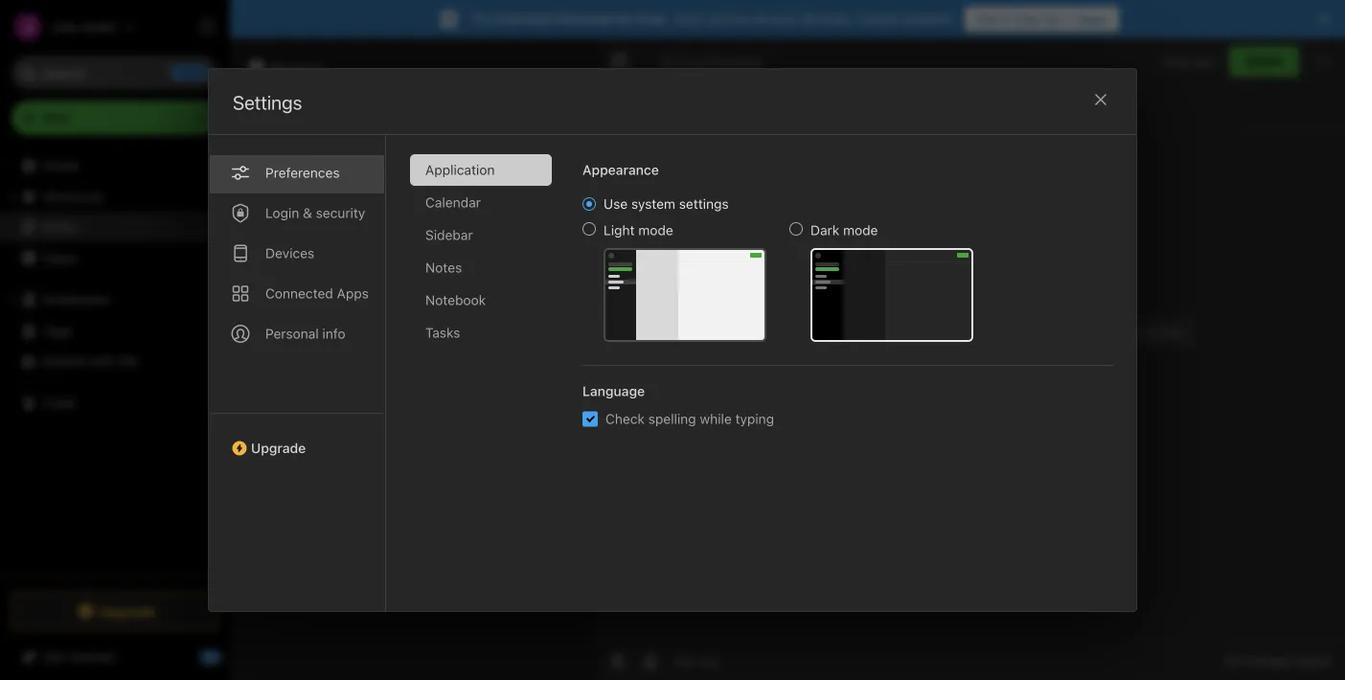 Task type: locate. For each thing, give the bounding box(es) containing it.
typing
[[735, 411, 774, 427]]

1 vertical spatial upgrade button
[[11, 592, 218, 631]]

shortcuts button
[[0, 181, 229, 212]]

for left free:
[[615, 11, 632, 27]]

None search field
[[25, 56, 205, 90]]

apps
[[337, 286, 369, 301]]

tasks
[[42, 250, 77, 266], [425, 325, 460, 341]]

days
[[1077, 11, 1108, 27]]

1 vertical spatial personal
[[265, 326, 319, 342]]

tags button
[[0, 315, 229, 346]]

cancel
[[857, 11, 899, 27]]

for left 7
[[1044, 11, 1063, 27]]

0 horizontal spatial upgrade
[[99, 603, 156, 619]]

expand notebooks image
[[5, 292, 20, 308]]

you
[[1193, 54, 1214, 68]]

2 vertical spatial notes
[[425, 260, 462, 275]]

notes down sidebar
[[425, 260, 462, 275]]

mode
[[638, 222, 673, 238], [843, 222, 878, 238]]

free
[[1015, 11, 1041, 27]]

home link
[[0, 150, 230, 181]]

notes down shortcuts
[[42, 219, 79, 235]]

it
[[1003, 11, 1012, 27]]

me
[[119, 353, 138, 369]]

1 mode from the left
[[638, 222, 673, 238]]

0 vertical spatial upgrade button
[[209, 413, 385, 464]]

tasks down notebook tab
[[425, 325, 460, 341]]

0 vertical spatial upgrade
[[251, 440, 306, 456]]

ago
[[333, 208, 353, 222]]

1 vertical spatial tasks
[[425, 325, 460, 341]]

anytime.
[[903, 11, 956, 27]]

changes
[[1243, 654, 1293, 668]]

free:
[[636, 11, 668, 27]]

1 horizontal spatial personal
[[556, 11, 611, 27]]

tree
[[0, 150, 230, 575]]

0 horizontal spatial notebook
[[425, 292, 486, 308]]

mode down system
[[638, 222, 673, 238]]

while
[[700, 411, 732, 427]]

mode right dark at the right of the page
[[843, 222, 878, 238]]

1 vertical spatial upgrade
[[99, 603, 156, 619]]

share button
[[1229, 46, 1299, 77]]

notes tab
[[410, 252, 552, 284]]

sidebar
[[425, 227, 473, 243]]

use system settings
[[604, 196, 729, 212]]

tasks inside tab
[[425, 325, 460, 341]]

tab list containing application
[[410, 154, 567, 611]]

0 horizontal spatial mode
[[638, 222, 673, 238]]

1 horizontal spatial tab list
[[410, 154, 567, 611]]

appearance
[[583, 162, 659, 178]]

first notebook button
[[654, 48, 770, 75]]

1 horizontal spatial tasks
[[425, 325, 460, 341]]

tasks up notebooks
[[42, 250, 77, 266]]

settings image
[[195, 15, 218, 38]]

2 horizontal spatial notes
[[425, 260, 462, 275]]

1 vertical spatial notebook
[[425, 292, 486, 308]]

tooltip
[[463, 50, 566, 88]]

personal
[[556, 11, 611, 27], [265, 326, 319, 342]]

close image
[[1090, 88, 1113, 111]]

get
[[977, 11, 1000, 27]]

with
[[90, 353, 115, 369]]

evernote
[[496, 11, 553, 27]]

0 vertical spatial notes
[[271, 57, 324, 80]]

1 for from the left
[[615, 11, 632, 27]]

first
[[677, 54, 703, 68]]

upgrade
[[251, 440, 306, 456], [99, 603, 156, 619]]

0 horizontal spatial tab list
[[209, 135, 386, 611]]

notes up note
[[271, 57, 324, 80]]

&
[[303, 205, 312, 221]]

share
[[1246, 53, 1283, 69]]

Search text field
[[25, 56, 205, 90]]

1 vertical spatial notes
[[42, 219, 79, 235]]

for inside 'button'
[[1044, 11, 1063, 27]]

0 vertical spatial notebook
[[706, 54, 763, 68]]

note window element
[[595, 38, 1345, 680]]

notes inside tab
[[425, 260, 462, 275]]

shared with me link
[[0, 346, 229, 377]]

0 horizontal spatial for
[[615, 11, 632, 27]]

shared with me
[[42, 353, 138, 369]]

tasks inside button
[[42, 250, 77, 266]]

a
[[255, 208, 261, 222]]

settings
[[233, 91, 302, 114]]

tab list for appearance
[[410, 154, 567, 611]]

language
[[583, 383, 645, 399]]

1 horizontal spatial mode
[[843, 222, 878, 238]]

tags
[[43, 323, 72, 338]]

0 horizontal spatial personal
[[265, 326, 319, 342]]

1
[[253, 98, 259, 114]]

notebooks
[[43, 292, 110, 308]]

home
[[42, 158, 79, 173]]

saved
[[1296, 654, 1330, 668]]

upgrade button
[[209, 413, 385, 464], [11, 592, 218, 631]]

0 vertical spatial tasks
[[42, 250, 77, 266]]

info
[[322, 326, 346, 342]]

2 mode from the left
[[843, 222, 878, 238]]

upgrade button inside tab list
[[209, 413, 385, 464]]

notes
[[271, 57, 324, 80], [42, 219, 79, 235], [425, 260, 462, 275]]

for
[[615, 11, 632, 27], [1044, 11, 1063, 27]]

first notebook
[[677, 54, 763, 68]]

2 for from the left
[[1044, 11, 1063, 27]]

1 horizontal spatial upgrade
[[251, 440, 306, 456]]

tasks tab
[[410, 317, 552, 349]]

for for 7
[[1044, 11, 1063, 27]]

notebook down the 'across'
[[706, 54, 763, 68]]

personal down connected on the left of the page
[[265, 326, 319, 342]]

notebook tab
[[410, 285, 552, 316]]

preferences
[[265, 165, 340, 181]]

notebook
[[706, 54, 763, 68], [425, 292, 486, 308]]

1 horizontal spatial notebook
[[706, 54, 763, 68]]

upgrade inside tab list
[[251, 440, 306, 456]]

devices
[[265, 245, 314, 261]]

notebook down notes tab
[[425, 292, 486, 308]]

personal up 'expand note' icon
[[556, 11, 611, 27]]

get it free for 7 days button
[[965, 7, 1119, 32]]

tasks button
[[0, 242, 229, 273]]

login
[[265, 205, 299, 221]]

try evernote personal for free: sync across all your devices. cancel anytime.
[[472, 11, 956, 27]]

tab list
[[209, 135, 386, 611], [410, 154, 567, 611]]

upgrade for bottom the upgrade popup button
[[99, 603, 156, 619]]

1 horizontal spatial for
[[1044, 11, 1063, 27]]

tab list containing preferences
[[209, 135, 386, 611]]

all
[[753, 11, 767, 27]]

tree containing home
[[0, 150, 230, 575]]

Check spelling while typing checkbox
[[583, 412, 598, 427]]

try
[[472, 11, 493, 27]]

0 horizontal spatial tasks
[[42, 250, 77, 266]]

option group
[[583, 195, 974, 342]]

get it free for 7 days
[[977, 11, 1108, 27]]



Task type: describe. For each thing, give the bounding box(es) containing it.
all changes saved
[[1225, 654, 1330, 668]]

notebook inside tab
[[425, 292, 486, 308]]

mode for light mode
[[638, 222, 673, 238]]

upgrade for the upgrade popup button within tab list
[[251, 440, 306, 456]]

for for free:
[[615, 11, 632, 27]]

system
[[631, 196, 676, 212]]

minutes
[[287, 208, 330, 222]]

few
[[264, 208, 284, 222]]

shortcuts
[[43, 189, 103, 204]]

a few minutes ago
[[255, 208, 353, 222]]

personal info
[[265, 326, 346, 342]]

sync
[[675, 11, 705, 27]]

1 note
[[253, 98, 290, 114]]

application tab
[[410, 154, 552, 186]]

7
[[1066, 11, 1074, 27]]

Use system settings radio
[[583, 197, 596, 211]]

across
[[709, 11, 750, 27]]

0 vertical spatial personal
[[556, 11, 611, 27]]

light mode
[[604, 222, 673, 238]]

security
[[316, 205, 365, 221]]

dark
[[811, 222, 840, 238]]

expand note image
[[608, 50, 631, 73]]

only you
[[1163, 54, 1214, 68]]

connected
[[265, 286, 333, 301]]

notes link
[[0, 212, 229, 242]]

only
[[1163, 54, 1190, 68]]

connected apps
[[265, 286, 369, 301]]

notebook inside button
[[706, 54, 763, 68]]

sidebar tab
[[410, 219, 552, 251]]

1 horizontal spatial notes
[[271, 57, 324, 80]]

new button
[[11, 101, 218, 135]]

light
[[604, 222, 635, 238]]

untitled
[[255, 148, 305, 164]]

calendar tab
[[410, 187, 552, 218]]

dark mode
[[811, 222, 878, 238]]

devices.
[[802, 11, 853, 27]]

check
[[606, 411, 645, 427]]

note
[[263, 98, 290, 114]]

shared
[[42, 353, 86, 369]]

personal inside tab list
[[265, 326, 319, 342]]

calendar
[[425, 195, 481, 210]]

spelling
[[648, 411, 696, 427]]

settings
[[679, 196, 729, 212]]

option group containing use system settings
[[583, 195, 974, 342]]

application
[[425, 162, 495, 178]]

tab list for application
[[209, 135, 386, 611]]

Note Editor text field
[[595, 130, 1345, 641]]

trash
[[42, 395, 76, 411]]

trash link
[[0, 388, 229, 419]]

Light mode radio
[[583, 222, 596, 236]]

use
[[604, 196, 628, 212]]

your
[[771, 11, 798, 27]]

mode for dark mode
[[843, 222, 878, 238]]

all
[[1225, 654, 1240, 668]]

Dark mode radio
[[790, 222, 803, 236]]

add a reminder image
[[607, 650, 630, 673]]

0 horizontal spatial notes
[[42, 219, 79, 235]]

login & security
[[265, 205, 365, 221]]

add tag image
[[639, 650, 662, 673]]

notebooks link
[[0, 285, 229, 315]]

check spelling while typing
[[606, 411, 774, 427]]

new
[[42, 110, 70, 126]]



Task type: vqa. For each thing, say whether or not it's contained in the screenshot.
option group containing Use system settings
yes



